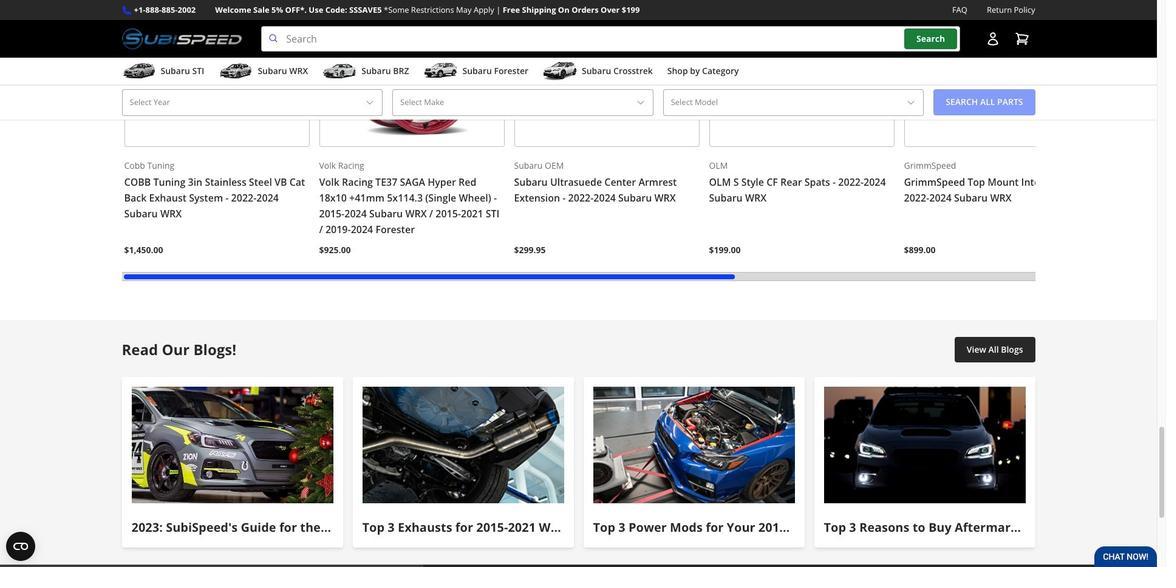 Task type: describe. For each thing, give the bounding box(es) containing it.
grm113049 grimmspeed top mount intercooler 2022+ subaru wrx, image
[[905, 0, 1090, 147]]

search input field
[[261, 26, 960, 52]]

a subaru brz thumbnail image image
[[323, 62, 357, 80]]

select model image
[[907, 98, 916, 107]]

wrx/sti engine bay image
[[593, 387, 795, 504]]

subj2010vc001 subaru ultrasuede center armrest extension - 2022+ subaru wrx, image
[[514, 0, 700, 147]]

Select Year button
[[122, 89, 383, 116]]

a subaru crosstrek thumbnail image image
[[543, 62, 577, 80]]

olmb.47011.1 olm s style carbon fiber rear spats - 2022+ subaru wrx, image
[[709, 0, 895, 147]]

wrx/sti exhaust image
[[362, 387, 564, 504]]

select make image
[[636, 98, 646, 107]]

cob516100 cobb tuning 3in stainless steel vb cat back exhaust system 22+ subaru wrx, image
[[124, 0, 310, 147]]

button image
[[986, 32, 1001, 46]]

a subaru wrx thumbnail image image
[[219, 62, 253, 80]]

open widget image
[[6, 532, 35, 561]]

subispeed logo image
[[122, 26, 242, 52]]

wrx/sti aftermarket light image
[[824, 387, 1026, 504]]



Task type: locate. For each thing, give the bounding box(es) containing it.
a subaru forester thumbnail image image
[[424, 62, 458, 80]]

vlkwvdgy41ehr volk te37 saga hyper red 18x10 +41 - 2015+ wrx / 2015+ stix4, image
[[319, 0, 505, 147]]

wrx/sti interior image
[[132, 387, 333, 504]]

a subaru sti thumbnail image image
[[122, 62, 156, 80]]

select year image
[[365, 98, 375, 107]]

Select Make button
[[393, 89, 654, 116]]

Select Model button
[[663, 89, 924, 116]]



Task type: vqa. For each thing, say whether or not it's contained in the screenshot.
Earn Rewards image
no



